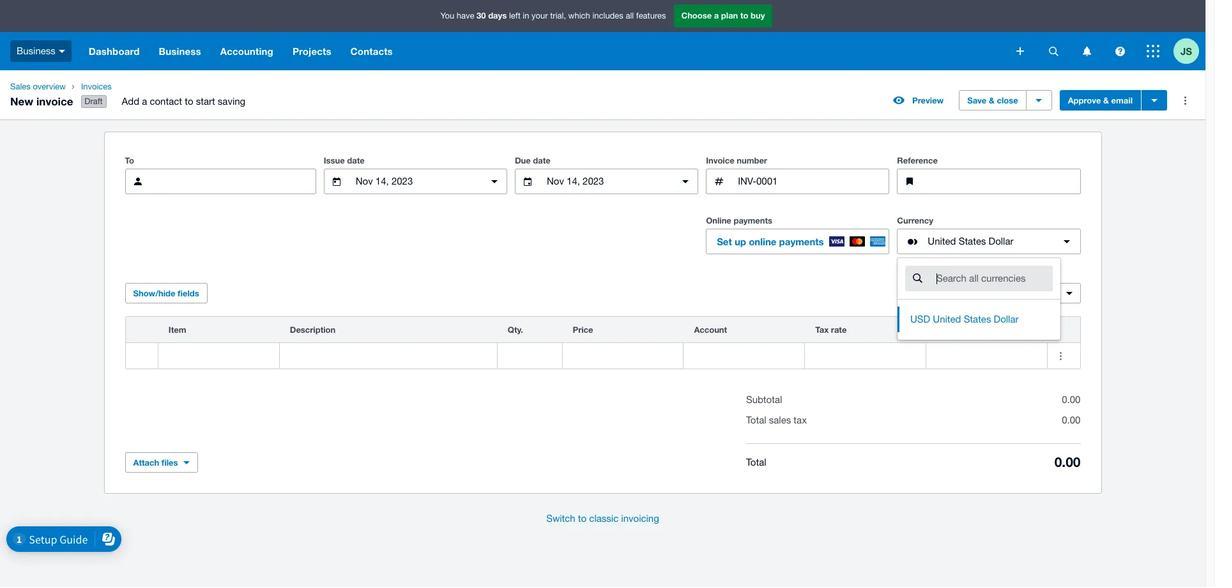 Task type: vqa. For each thing, say whether or not it's contained in the screenshot.
The
no



Task type: locate. For each thing, give the bounding box(es) containing it.
svg image up email
[[1116, 46, 1125, 56]]

1 horizontal spatial payments
[[780, 236, 824, 247]]

a left plan
[[715, 10, 719, 21]]

tax left rate
[[816, 325, 829, 335]]

save & close button
[[960, 90, 1027, 111]]

1 vertical spatial tax
[[816, 325, 829, 335]]

Reference text field
[[928, 169, 1081, 194]]

business
[[17, 45, 56, 56], [159, 45, 201, 57]]

Price field
[[563, 344, 684, 368]]

navigation inside banner
[[79, 32, 1008, 70]]

date right due
[[533, 155, 551, 166]]

0 horizontal spatial tax
[[816, 325, 829, 335]]

subtotal
[[747, 395, 783, 405]]

draft
[[85, 97, 103, 106]]

date right issue
[[347, 155, 365, 166]]

payments up the online on the top right of page
[[734, 216, 773, 226]]

usd
[[911, 314, 931, 325]]

None field
[[898, 258, 1062, 341], [158, 343, 279, 369]]

& for email
[[1104, 95, 1110, 106]]

to right switch
[[578, 513, 587, 524]]

Invoice number text field
[[737, 169, 889, 194]]

0 horizontal spatial business button
[[0, 32, 79, 70]]

a
[[715, 10, 719, 21], [142, 96, 147, 107]]

united
[[928, 236, 957, 247], [934, 314, 962, 325]]

To text field
[[156, 169, 316, 194]]

a right add
[[142, 96, 147, 107]]

0 horizontal spatial date
[[347, 155, 365, 166]]

1 horizontal spatial more date options image
[[673, 169, 699, 194]]

0 horizontal spatial to
[[185, 96, 193, 107]]

more date options image for issue date
[[482, 169, 508, 194]]

email
[[1112, 95, 1133, 106]]

2 horizontal spatial to
[[741, 10, 749, 21]]

1 vertical spatial none field
[[158, 343, 279, 369]]

1 vertical spatial payments
[[780, 236, 824, 247]]

dashboard link
[[79, 32, 149, 70]]

online
[[749, 236, 777, 247]]

set up online payments button
[[706, 229, 890, 255]]

date for due date
[[533, 155, 551, 166]]

0 vertical spatial dollar
[[989, 236, 1014, 247]]

payments inside popup button
[[780, 236, 824, 247]]

Description text field
[[280, 344, 497, 368]]

business up sales overview
[[17, 45, 56, 56]]

invoice
[[706, 155, 735, 166]]

&
[[990, 95, 995, 106], [1104, 95, 1110, 106]]

states inside popup button
[[959, 236, 987, 247]]

invoices link
[[76, 81, 256, 93]]

united down currency
[[928, 236, 957, 247]]

Amount field
[[927, 344, 1048, 368]]

payments right the online on the top right of page
[[780, 236, 824, 247]]

saving
[[218, 96, 246, 107]]

0 vertical spatial payments
[[734, 216, 773, 226]]

add a contact to start saving
[[122, 96, 246, 107]]

0 vertical spatial none field
[[898, 258, 1062, 341]]

none field "search all currencies"
[[898, 258, 1062, 341]]

none field containing usd
[[898, 258, 1062, 341]]

to inside banner
[[741, 10, 749, 21]]

navigation containing dashboard
[[79, 32, 1008, 70]]

united right usd
[[934, 314, 962, 325]]

1 horizontal spatial &
[[1104, 95, 1110, 106]]

business up the invoices link at the left of the page
[[159, 45, 201, 57]]

1 horizontal spatial to
[[578, 513, 587, 524]]

1 vertical spatial dollar
[[994, 314, 1019, 325]]

to inside button
[[578, 513, 587, 524]]

banner containing js
[[0, 0, 1206, 70]]

usd united states dollar
[[911, 314, 1019, 325]]

contact
[[150, 96, 182, 107]]

united states dollar button
[[898, 229, 1081, 255]]

dollar up amounts at the top
[[989, 236, 1014, 247]]

tax down amounts at the top
[[1007, 288, 1019, 298]]

to left buy
[[741, 10, 749, 21]]

svg image up overview
[[59, 50, 65, 53]]

to for plan
[[741, 10, 749, 21]]

0 horizontal spatial a
[[142, 96, 147, 107]]

projects
[[293, 45, 332, 57]]

tax
[[1007, 288, 1019, 298], [816, 325, 829, 335]]

& left email
[[1104, 95, 1110, 106]]

plan
[[722, 10, 739, 21]]

svg image
[[1116, 46, 1125, 56], [59, 50, 65, 53]]

1 horizontal spatial none field
[[898, 258, 1062, 341]]

dollar inside popup button
[[989, 236, 1014, 247]]

group containing usd
[[898, 258, 1061, 340]]

1 vertical spatial total
[[747, 457, 767, 468]]

price
[[573, 325, 594, 335]]

0 vertical spatial united
[[928, 236, 957, 247]]

total
[[747, 415, 767, 426], [747, 457, 767, 468]]

1 vertical spatial to
[[185, 96, 193, 107]]

0 horizontal spatial &
[[990, 95, 995, 106]]

more date options image
[[482, 169, 508, 194], [673, 169, 699, 194]]

tax inside popup button
[[1007, 288, 1019, 298]]

number
[[737, 155, 768, 166]]

business button up the invoices link at the left of the page
[[149, 32, 211, 70]]

1 business button from the left
[[0, 32, 79, 70]]

js button
[[1174, 32, 1206, 70]]

0 vertical spatial total
[[747, 415, 767, 426]]

show/hide
[[133, 288, 175, 299]]

rate
[[832, 325, 847, 335]]

amounts are
[[998, 270, 1049, 280]]

to left start
[[185, 96, 193, 107]]

tax inside invoice line item list element
[[816, 325, 829, 335]]

more date options image for due date
[[673, 169, 699, 194]]

tax for tax rate
[[816, 325, 829, 335]]

2 vertical spatial to
[[578, 513, 587, 524]]

trial,
[[551, 11, 566, 21]]

total for total
[[747, 457, 767, 468]]

days
[[489, 10, 507, 21]]

svg image
[[1148, 45, 1160, 58], [1049, 46, 1059, 56], [1083, 46, 1092, 56], [1017, 47, 1025, 55]]

1 vertical spatial united
[[934, 314, 962, 325]]

1 total from the top
[[747, 415, 767, 426]]

preview button
[[886, 90, 952, 111]]

new
[[10, 94, 33, 108]]

states up the amount field
[[964, 314, 992, 325]]

total for total sales tax
[[747, 415, 767, 426]]

states up "search all currencies" text box
[[959, 236, 987, 247]]

issue
[[324, 155, 345, 166]]

business button
[[0, 32, 79, 70], [149, 32, 211, 70]]

0 horizontal spatial svg image
[[59, 50, 65, 53]]

banner
[[0, 0, 1206, 70]]

reference
[[898, 155, 938, 166]]

business button up sales overview
[[0, 32, 79, 70]]

1 date from the left
[[347, 155, 365, 166]]

1 more date options image from the left
[[482, 169, 508, 194]]

0 vertical spatial 0.00
[[1063, 395, 1081, 405]]

1 horizontal spatial date
[[533, 155, 551, 166]]

1 horizontal spatial tax
[[1007, 288, 1019, 298]]

0 vertical spatial to
[[741, 10, 749, 21]]

& right save
[[990, 95, 995, 106]]

date
[[347, 155, 365, 166], [533, 155, 551, 166]]

united states dollar
[[928, 236, 1014, 247]]

group inside field
[[898, 258, 1061, 340]]

date for issue date
[[347, 155, 365, 166]]

dollar
[[989, 236, 1014, 247], [994, 314, 1019, 325]]

0 vertical spatial tax
[[1007, 288, 1019, 298]]

0 vertical spatial states
[[959, 236, 987, 247]]

approve & email button
[[1060, 90, 1142, 111]]

contacts
[[351, 45, 393, 57]]

2 total from the top
[[747, 457, 767, 468]]

0.00
[[1063, 395, 1081, 405], [1063, 415, 1081, 426], [1055, 455, 1081, 471]]

issue date
[[324, 155, 365, 166]]

dollar down tax exclusive
[[994, 314, 1019, 325]]

invoices
[[81, 82, 112, 91]]

0 horizontal spatial none field
[[158, 343, 279, 369]]

total down total sales tax
[[747, 457, 767, 468]]

projects button
[[283, 32, 341, 70]]

exclusive
[[1021, 288, 1056, 298]]

2 & from the left
[[1104, 95, 1110, 106]]

states inside group
[[964, 314, 992, 325]]

qty.
[[508, 325, 523, 335]]

group
[[898, 258, 1061, 340]]

total down subtotal
[[747, 415, 767, 426]]

payments
[[734, 216, 773, 226], [780, 236, 824, 247]]

1 vertical spatial a
[[142, 96, 147, 107]]

1 & from the left
[[990, 95, 995, 106]]

to for contact
[[185, 96, 193, 107]]

1 vertical spatial states
[[964, 314, 992, 325]]

none field inventory item
[[158, 343, 279, 369]]

united inside popup button
[[928, 236, 957, 247]]

0 horizontal spatial more date options image
[[482, 169, 508, 194]]

save
[[968, 95, 987, 106]]

online
[[706, 216, 732, 226]]

1 horizontal spatial a
[[715, 10, 719, 21]]

a for contact
[[142, 96, 147, 107]]

0 vertical spatial a
[[715, 10, 719, 21]]

features
[[637, 11, 666, 21]]

2 date from the left
[[533, 155, 551, 166]]

Due date text field
[[546, 169, 668, 194]]

online payments
[[706, 216, 773, 226]]

currency
[[898, 216, 934, 226]]

navigation
[[79, 32, 1008, 70]]

2 more date options image from the left
[[673, 169, 699, 194]]

1 horizontal spatial business button
[[149, 32, 211, 70]]

1 vertical spatial 0.00
[[1063, 415, 1081, 426]]



Task type: describe. For each thing, give the bounding box(es) containing it.
approve & email
[[1069, 95, 1133, 106]]

tax exclusive
[[1007, 288, 1056, 298]]

start
[[196, 96, 215, 107]]

1 horizontal spatial business
[[159, 45, 201, 57]]

buy
[[751, 10, 766, 21]]

to
[[125, 155, 134, 166]]

includes
[[593, 11, 624, 21]]

sales
[[770, 415, 792, 426]]

files
[[162, 458, 178, 468]]

2 business button from the left
[[149, 32, 211, 70]]

more line item options element
[[1048, 317, 1081, 343]]

sales
[[10, 82, 31, 91]]

new invoice
[[10, 94, 73, 108]]

classic
[[590, 513, 619, 524]]

choose
[[682, 10, 712, 21]]

in
[[523, 11, 530, 21]]

account
[[695, 325, 728, 335]]

your
[[532, 11, 548, 21]]

& for close
[[990, 95, 995, 106]]

more invoice options image
[[1173, 88, 1199, 113]]

overview
[[33, 82, 66, 91]]

attach
[[133, 458, 159, 468]]

dollar inside field
[[994, 314, 1019, 325]]

accounting button
[[211, 32, 283, 70]]

item
[[169, 325, 186, 335]]

set up online payments
[[717, 236, 824, 247]]

dashboard
[[89, 45, 140, 57]]

invoice number element
[[706, 169, 890, 194]]

1 horizontal spatial svg image
[[1116, 46, 1125, 56]]

2 vertical spatial 0.00
[[1055, 455, 1081, 471]]

Inventory item text field
[[158, 344, 279, 368]]

choose a plan to buy
[[682, 10, 766, 21]]

you
[[441, 11, 455, 21]]

close
[[998, 95, 1019, 106]]

Search all currencies text field
[[936, 267, 1054, 291]]

accounting
[[220, 45, 274, 57]]

contacts button
[[341, 32, 403, 70]]

united inside group
[[934, 314, 962, 325]]

total sales tax
[[747, 415, 807, 426]]

attach files
[[133, 458, 178, 468]]

switch to classic invoicing button
[[536, 506, 670, 532]]

attach files button
[[125, 453, 198, 473]]

Issue date text field
[[355, 169, 477, 194]]

contact element
[[125, 169, 316, 194]]

due
[[515, 155, 531, 166]]

set
[[717, 236, 732, 247]]

show/hide fields button
[[125, 283, 208, 304]]

show/hide fields
[[133, 288, 199, 299]]

preview
[[913, 95, 944, 106]]

tax exclusive button
[[998, 283, 1081, 304]]

tax for tax exclusive
[[1007, 288, 1019, 298]]

0 horizontal spatial business
[[17, 45, 56, 56]]

have
[[457, 11, 475, 21]]

sales overview
[[10, 82, 66, 91]]

invoice
[[36, 94, 73, 108]]

invoice number
[[706, 155, 768, 166]]

approve
[[1069, 95, 1102, 106]]

sales overview link
[[5, 81, 71, 93]]

amount
[[937, 325, 968, 335]]

switch
[[547, 513, 576, 524]]

invoice line item list element
[[125, 317, 1081, 370]]

due date
[[515, 155, 551, 166]]

switch to classic invoicing
[[547, 513, 660, 524]]

0.00 for total sales tax
[[1063, 415, 1081, 426]]

tax rate
[[816, 325, 847, 335]]

30
[[477, 10, 486, 21]]

up
[[735, 236, 747, 247]]

invoicing
[[622, 513, 660, 524]]

js
[[1181, 45, 1193, 57]]

tax
[[794, 415, 807, 426]]

Quantity field
[[498, 344, 562, 368]]

a for plan
[[715, 10, 719, 21]]

amounts
[[998, 270, 1034, 280]]

description
[[290, 325, 336, 335]]

0.00 for subtotal
[[1063, 395, 1081, 405]]

you have 30 days left in your trial, which includes all features
[[441, 10, 666, 21]]

are
[[1036, 270, 1049, 280]]

which
[[569, 11, 591, 21]]

0 horizontal spatial payments
[[734, 216, 773, 226]]

fields
[[178, 288, 199, 299]]

all
[[626, 11, 634, 21]]

save & close
[[968, 95, 1019, 106]]

more line item options image
[[1048, 343, 1074, 369]]

left
[[509, 11, 521, 21]]



